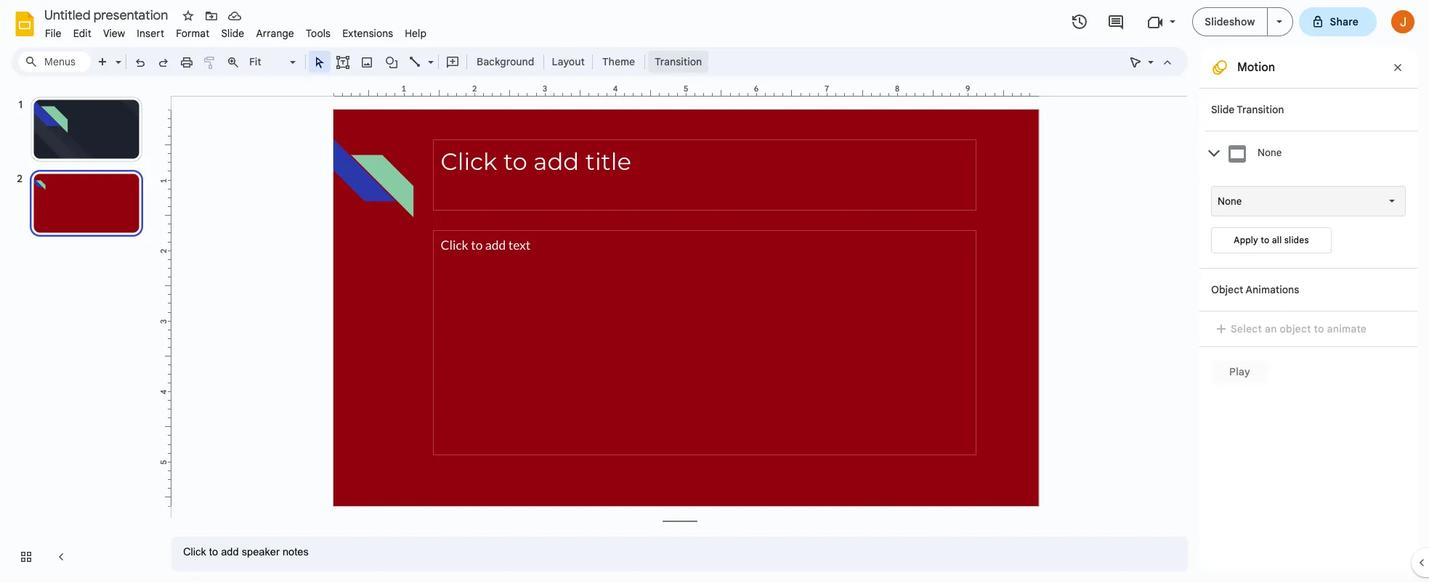 Task type: describe. For each thing, give the bounding box(es) containing it.
transition inside "button"
[[655, 55, 702, 68]]

none option
[[1218, 194, 1242, 209]]

object animations
[[1211, 283, 1299, 296]]

Rename text field
[[39, 6, 177, 23]]

Zoom text field
[[247, 52, 288, 72]]

slide transition
[[1211, 103, 1284, 116]]

slide menu item
[[215, 25, 250, 42]]

file menu item
[[39, 25, 67, 42]]

motion section
[[1199, 47, 1417, 572]]

slide for slide transition
[[1211, 103, 1235, 116]]

apply
[[1234, 235, 1258, 246]]

share button
[[1299, 7, 1377, 36]]

Menus field
[[18, 52, 91, 72]]

extensions menu item
[[336, 25, 399, 42]]

presentation options image
[[1276, 20, 1282, 23]]

none list box
[[1211, 186, 1406, 217]]

slideshow button
[[1192, 7, 1267, 36]]

none tab panel
[[1205, 175, 1417, 268]]

apply to all slides
[[1234, 235, 1309, 246]]

arrange
[[256, 27, 294, 40]]

select an object to animate
[[1231, 323, 1367, 336]]

motion application
[[0, 0, 1429, 583]]

tools menu item
[[300, 25, 336, 42]]

arrange menu item
[[250, 25, 300, 42]]

insert menu item
[[131, 25, 170, 42]]

format menu item
[[170, 25, 215, 42]]

all
[[1272, 235, 1282, 246]]

none inside none list box
[[1218, 195, 1242, 207]]

animations
[[1246, 283, 1299, 296]]

theme button
[[596, 51, 642, 73]]

an
[[1265, 323, 1277, 336]]

transition button
[[648, 51, 709, 73]]

select an object to animate button
[[1211, 320, 1376, 338]]

slideshow
[[1205, 15, 1255, 28]]

new slide with layout image
[[112, 52, 121, 57]]

insert image image
[[359, 52, 375, 72]]

background
[[477, 55, 534, 68]]

Zoom field
[[245, 52, 302, 73]]

slides
[[1284, 235, 1309, 246]]



Task type: vqa. For each thing, say whether or not it's contained in the screenshot.
"navigation" at left inside Themes Application
no



Task type: locate. For each thing, give the bounding box(es) containing it.
motion
[[1237, 60, 1275, 75]]

0 vertical spatial to
[[1261, 235, 1270, 246]]

0 horizontal spatial slide
[[221, 27, 244, 40]]

1 vertical spatial to
[[1314, 323, 1324, 336]]

menu bar containing file
[[39, 19, 432, 43]]

edit
[[73, 27, 91, 40]]

navigation
[[0, 82, 160, 583]]

to
[[1261, 235, 1270, 246], [1314, 323, 1324, 336]]

1 horizontal spatial slide
[[1211, 103, 1235, 116]]

Star checkbox
[[178, 6, 198, 26]]

menu bar banner
[[0, 0, 1429, 583]]

layout button
[[547, 51, 589, 73]]

extensions
[[342, 27, 393, 40]]

transition inside motion section
[[1237, 103, 1284, 116]]

select
[[1231, 323, 1262, 336]]

0 horizontal spatial none
[[1218, 195, 1242, 207]]

0 vertical spatial slide
[[221, 27, 244, 40]]

share
[[1330, 15, 1359, 28]]

0 vertical spatial none
[[1258, 147, 1282, 159]]

1 horizontal spatial transition
[[1237, 103, 1284, 116]]

help
[[405, 27, 427, 40]]

0 horizontal spatial transition
[[655, 55, 702, 68]]

view
[[103, 27, 125, 40]]

background button
[[470, 51, 541, 73]]

transition
[[655, 55, 702, 68], [1237, 103, 1284, 116]]

view menu item
[[97, 25, 131, 42]]

file
[[45, 27, 61, 40]]

object
[[1211, 283, 1243, 296]]

to right the object
[[1314, 323, 1324, 336]]

to inside none tab panel
[[1261, 235, 1270, 246]]

transition right theme button
[[655, 55, 702, 68]]

navigation inside motion application
[[0, 82, 160, 583]]

transition down motion
[[1237, 103, 1284, 116]]

slide
[[221, 27, 244, 40], [1211, 103, 1235, 116]]

format
[[176, 27, 210, 40]]

slide for slide
[[221, 27, 244, 40]]

theme
[[602, 55, 635, 68]]

menu bar inside the menu bar banner
[[39, 19, 432, 43]]

animate
[[1327, 323, 1367, 336]]

tools
[[306, 27, 331, 40]]

object
[[1280, 323, 1311, 336]]

none inside none tab
[[1258, 147, 1282, 159]]

edit menu item
[[67, 25, 97, 42]]

none up apply
[[1218, 195, 1242, 207]]

play
[[1229, 365, 1250, 379]]

insert
[[137, 27, 164, 40]]

slide inside menu item
[[221, 27, 244, 40]]

1 horizontal spatial none
[[1258, 147, 1282, 159]]

play button
[[1211, 359, 1269, 385]]

menu bar
[[39, 19, 432, 43]]

0 horizontal spatial to
[[1261, 235, 1270, 246]]

0 vertical spatial transition
[[655, 55, 702, 68]]

mode and view toolbar
[[1124, 47, 1179, 76]]

none down slide transition
[[1258, 147, 1282, 159]]

shape image
[[383, 52, 400, 72]]

apply to all slides button
[[1211, 227, 1332, 254]]

layout
[[552, 55, 585, 68]]

1 vertical spatial slide
[[1211, 103, 1235, 116]]

none
[[1258, 147, 1282, 159], [1218, 195, 1242, 207]]

1 horizontal spatial to
[[1314, 323, 1324, 336]]

main toolbar
[[90, 51, 709, 73]]

to left "all"
[[1261, 235, 1270, 246]]

1 vertical spatial transition
[[1237, 103, 1284, 116]]

1 vertical spatial none
[[1218, 195, 1242, 207]]

none tab
[[1205, 131, 1417, 175]]

help menu item
[[399, 25, 432, 42]]

slide inside motion section
[[1211, 103, 1235, 116]]



